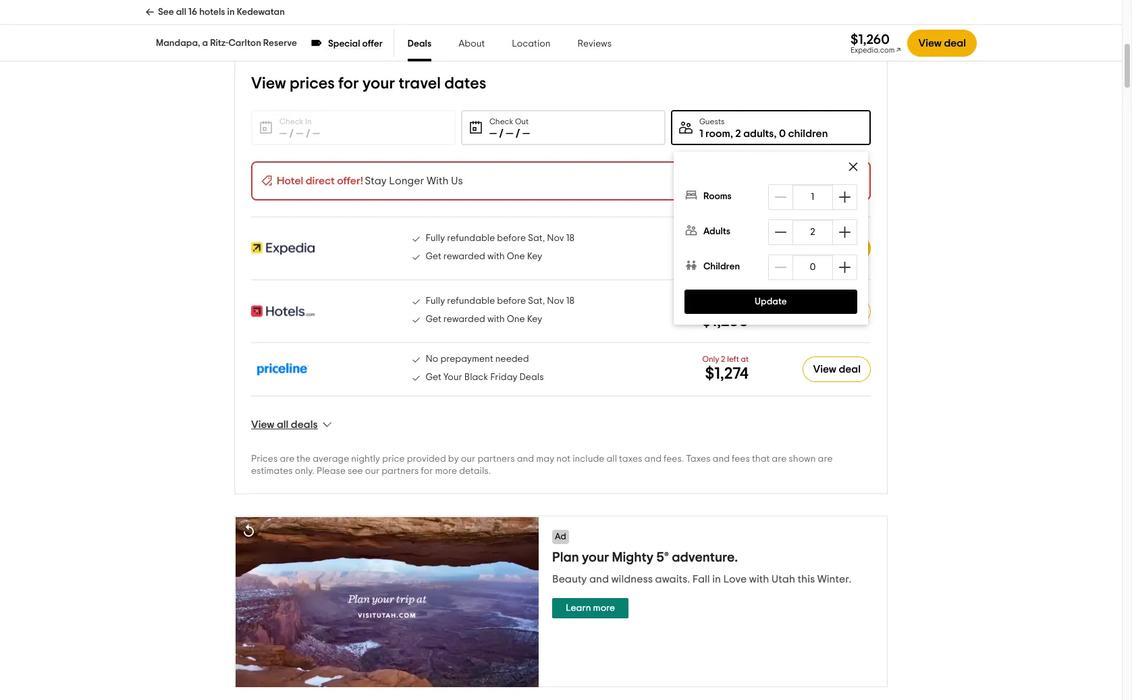 Task type: locate. For each thing, give the bounding box(es) containing it.
0 horizontal spatial partners
[[382, 466, 419, 476]]

check out — / — / —
[[489, 117, 530, 139]]

2 horizontal spatial are
[[818, 454, 833, 464]]

get rewarded with one key
[[426, 252, 542, 261], [426, 315, 542, 324]]

key
[[527, 252, 542, 261], [527, 315, 542, 324]]

2 sat, from the top
[[528, 296, 545, 306]]

2 key from the top
[[527, 315, 542, 324]]

0
[[779, 128, 786, 139], [810, 263, 816, 272]]

in
[[305, 117, 312, 126]]

0 horizontal spatial are
[[280, 454, 295, 464]]

fully
[[426, 234, 445, 243], [426, 296, 445, 306]]

3 — from the left
[[313, 128, 320, 139]]

2 rewarded from the top
[[443, 315, 485, 324]]

1 horizontal spatial all
[[277, 419, 289, 430]]

0 vertical spatial our
[[461, 454, 475, 464]]

only 2 left at $1,274
[[702, 355, 749, 382]]

and left fees
[[713, 454, 730, 464]]

0 vertical spatial partners
[[478, 454, 515, 464]]

0 vertical spatial fully
[[426, 234, 445, 243]]

for inside prices are the average nightly price provided by our partners and may not include all taxes and fees. taxes and fees that are shown are estimates only. please see our partners for more details.
[[421, 466, 433, 476]]

1 check from the left
[[279, 117, 303, 126]]

1 vertical spatial 18
[[566, 296, 574, 306]]

2 vertical spatial all
[[607, 454, 617, 464]]

, left children in the right of the page
[[774, 128, 777, 139]]

get for $1,274
[[426, 373, 441, 382]]

view
[[918, 38, 942, 49], [251, 76, 286, 92], [812, 243, 836, 254], [813, 306, 836, 317], [813, 364, 836, 375], [251, 419, 274, 430]]

0 vertical spatial fully refundable before sat, nov 18
[[426, 234, 574, 243]]

see all 16 hotels in kedewatan
[[158, 7, 285, 17]]

shown
[[789, 454, 816, 464]]

see all 16 hotels in kedewatan link
[[145, 0, 285, 24]]

1 vertical spatial $1,260
[[702, 250, 749, 267]]

2 check from the left
[[489, 117, 513, 126]]

3 and from the left
[[713, 454, 730, 464]]

1 down guests
[[699, 128, 703, 139]]

taxes
[[686, 454, 711, 464]]

deals down needed
[[520, 373, 544, 382]]

check left out
[[489, 117, 513, 126]]

advertisement region
[[234, 516, 888, 687]]

1 horizontal spatial partners
[[478, 454, 515, 464]]

check for check in — / — / —
[[279, 117, 303, 126]]

1 rewarded from the top
[[443, 252, 485, 261]]

one
[[507, 252, 525, 261], [507, 315, 525, 324]]

partners up details.
[[478, 454, 515, 464]]

1 horizontal spatial for
[[421, 466, 433, 476]]

price
[[382, 454, 405, 464]]

please
[[317, 466, 346, 476]]

—
[[279, 128, 287, 139], [296, 128, 303, 139], [313, 128, 320, 139], [489, 128, 497, 139], [506, 128, 513, 139], [522, 128, 530, 139]]

1 vertical spatial 2
[[810, 228, 815, 237]]

2 vertical spatial get
[[426, 373, 441, 382]]

1 get rewarded with one key from the top
[[426, 252, 542, 261]]

all left taxes
[[607, 454, 617, 464]]

all for view
[[277, 419, 289, 430]]

2 horizontal spatial all
[[607, 454, 617, 464]]

1 vertical spatial key
[[527, 315, 542, 324]]

only.
[[295, 466, 315, 476]]

3 get from the top
[[426, 373, 441, 382]]

fully refundable before sat, nov 18
[[426, 234, 574, 243], [426, 296, 574, 306]]

0 vertical spatial before
[[497, 234, 526, 243]]

2 , from the left
[[774, 128, 777, 139]]

2 inside only 2 left at $1,274
[[721, 355, 725, 363]]

reserve
[[263, 38, 297, 48]]

1 vertical spatial one
[[507, 315, 525, 324]]

1 , from the left
[[730, 128, 733, 139]]

fully up the no
[[426, 296, 445, 306]]

in
[[227, 7, 235, 17]]

your
[[443, 373, 462, 382]]

1 vertical spatial for
[[421, 466, 433, 476]]

location
[[512, 39, 551, 49]]

view deal
[[918, 38, 966, 49], [812, 243, 860, 254], [813, 306, 861, 317], [813, 364, 861, 375]]

all left "16"
[[176, 7, 186, 17]]

check for check out — / — / —
[[489, 117, 513, 126]]

1 vertical spatial all
[[277, 419, 289, 430]]

1 one from the top
[[507, 252, 525, 261]]

18
[[566, 234, 574, 243], [566, 296, 574, 306]]

and left may
[[517, 454, 534, 464]]

for down the provided at the bottom left of page
[[421, 466, 433, 476]]

provided
[[407, 454, 446, 464]]

close image
[[847, 160, 860, 173]]

check inside check in — / — / —
[[279, 117, 303, 126]]

fully down with
[[426, 234, 445, 243]]

0 vertical spatial get
[[426, 252, 441, 261]]

2 horizontal spatial and
[[713, 454, 730, 464]]

2 fully refundable before sat, nov 18 from the top
[[426, 296, 574, 306]]

1 vertical spatial before
[[497, 296, 526, 306]]

0 vertical spatial key
[[527, 252, 542, 261]]

0 vertical spatial rewarded
[[443, 252, 485, 261]]

1 vertical spatial partners
[[382, 466, 419, 476]]

1 vertical spatial get
[[426, 315, 441, 324]]

are
[[280, 454, 295, 464], [772, 454, 787, 464], [818, 454, 833, 464]]

direct
[[306, 176, 335, 186]]

1 horizontal spatial and
[[644, 454, 662, 464]]

partners down price
[[382, 466, 419, 476]]

rewarded
[[443, 252, 485, 261], [443, 315, 485, 324]]

our down nightly
[[365, 466, 380, 476]]

1 horizontal spatial check
[[489, 117, 513, 126]]

for left 'your'
[[338, 76, 359, 92]]

special offer
[[328, 39, 383, 49]]

deals
[[291, 419, 318, 430]]

our
[[461, 454, 475, 464], [365, 466, 380, 476]]

all
[[176, 7, 186, 17], [277, 419, 289, 430], [607, 454, 617, 464]]

$1,260
[[851, 33, 890, 46], [702, 250, 749, 267], [702, 313, 749, 329]]

0 horizontal spatial for
[[338, 76, 359, 92]]

2 are from the left
[[772, 454, 787, 464]]

1 vertical spatial nov
[[547, 296, 564, 306]]

3 are from the left
[[818, 454, 833, 464]]

sat,
[[528, 234, 545, 243], [528, 296, 545, 306]]

0 horizontal spatial 0
[[779, 128, 786, 139]]

1 vertical spatial our
[[365, 466, 380, 476]]

1 with from the top
[[487, 252, 505, 261]]

1 horizontal spatial are
[[772, 454, 787, 464]]

1 get from the top
[[426, 252, 441, 261]]

by
[[448, 454, 459, 464]]

deals
[[408, 39, 431, 49], [520, 373, 544, 382]]

, left adults
[[730, 128, 733, 139]]

0 horizontal spatial 2
[[721, 355, 725, 363]]

$1,280
[[722, 229, 749, 238]]

2 18 from the top
[[566, 296, 574, 306]]

update button
[[684, 290, 857, 314]]

0 vertical spatial one
[[507, 252, 525, 261]]

2 vertical spatial 2
[[721, 355, 725, 363]]

0 vertical spatial 2
[[735, 128, 741, 139]]

1 horizontal spatial ,
[[774, 128, 777, 139]]

are left the
[[280, 454, 295, 464]]

0 vertical spatial 1
[[699, 128, 703, 139]]

0 vertical spatial $1,260
[[851, 33, 890, 46]]

refundable down 'us'
[[447, 234, 495, 243]]

1 are from the left
[[280, 454, 295, 464]]

0 vertical spatial nov
[[547, 234, 564, 243]]

0 inside "guests 1 room , 2 adults , 0 children"
[[779, 128, 786, 139]]

carlton
[[228, 38, 261, 48]]

1 and from the left
[[517, 454, 534, 464]]

4 — from the left
[[489, 128, 497, 139]]

estimates
[[251, 466, 293, 476]]

your
[[362, 76, 395, 92]]

1 vertical spatial fully refundable before sat, nov 18
[[426, 296, 574, 306]]

0 horizontal spatial 1
[[699, 128, 703, 139]]

details.
[[459, 466, 491, 476]]

1 vertical spatial get rewarded with one key
[[426, 315, 542, 324]]

0 horizontal spatial check
[[279, 117, 303, 126]]

0 vertical spatial get rewarded with one key
[[426, 252, 542, 261]]

1 refundable from the top
[[447, 234, 495, 243]]

0 up update button
[[810, 263, 816, 272]]

nov
[[547, 234, 564, 243], [547, 296, 564, 306]]

prices
[[251, 454, 278, 464]]

needed
[[495, 354, 529, 364]]

1 vertical spatial rewarded
[[443, 315, 485, 324]]

2 nov from the top
[[547, 296, 564, 306]]

1 vertical spatial 0
[[810, 263, 816, 272]]

are right "shown"
[[818, 454, 833, 464]]

view prices for your travel dates
[[251, 76, 486, 92]]

hotel
[[277, 176, 303, 186]]

1 vertical spatial 1
[[811, 192, 814, 202]]

check
[[279, 117, 303, 126], [489, 117, 513, 126]]

1 horizontal spatial 0
[[810, 263, 816, 272]]

travel
[[399, 76, 441, 92]]

4 / from the left
[[516, 128, 520, 139]]

ritz-
[[210, 38, 228, 48]]

and left fees.
[[644, 454, 662, 464]]

2 vertical spatial $1,260
[[702, 313, 749, 329]]

1 down children in the right of the page
[[811, 192, 814, 202]]

for
[[338, 76, 359, 92], [421, 466, 433, 476]]

0 vertical spatial all
[[176, 7, 186, 17]]

our up details.
[[461, 454, 475, 464]]

all inside button
[[277, 419, 289, 430]]

get
[[426, 252, 441, 261], [426, 315, 441, 324], [426, 373, 441, 382]]

0 vertical spatial sat,
[[528, 234, 545, 243]]

0 vertical spatial 0
[[779, 128, 786, 139]]

0 horizontal spatial ,
[[730, 128, 733, 139]]

deals up travel
[[408, 39, 431, 49]]

refundable up prepayment
[[447, 296, 495, 306]]

0 horizontal spatial all
[[176, 7, 186, 17]]

1 horizontal spatial 2
[[735, 128, 741, 139]]

room
[[705, 128, 730, 139]]

friday
[[490, 373, 517, 382]]

1 vertical spatial refundable
[[447, 296, 495, 306]]

1 vertical spatial fully
[[426, 296, 445, 306]]

view all deals
[[251, 419, 318, 430]]

check inside check out — / — / —
[[489, 117, 513, 126]]

1 fully refundable before sat, nov 18 from the top
[[426, 234, 574, 243]]

are right that
[[772, 454, 787, 464]]

0 horizontal spatial and
[[517, 454, 534, 464]]

1 18 from the top
[[566, 234, 574, 243]]

1 vertical spatial with
[[487, 315, 505, 324]]

1
[[699, 128, 703, 139], [811, 192, 814, 202]]

1 fully from the top
[[426, 234, 445, 243]]

all inside prices are the average nightly price provided by our partners and may not include all taxes and fees. taxes and fees that are shown are estimates only. please see our partners for more details.
[[607, 454, 617, 464]]

2
[[735, 128, 741, 139], [810, 228, 815, 237], [721, 355, 725, 363]]

0 vertical spatial 18
[[566, 234, 574, 243]]

and
[[517, 454, 534, 464], [644, 454, 662, 464], [713, 454, 730, 464]]

2 horizontal spatial 2
[[810, 228, 815, 237]]

0 vertical spatial with
[[487, 252, 505, 261]]

,
[[730, 128, 733, 139], [774, 128, 777, 139]]

2 refundable from the top
[[447, 296, 495, 306]]

0 vertical spatial refundable
[[447, 234, 495, 243]]

0 vertical spatial deals
[[408, 39, 431, 49]]

guests
[[699, 117, 725, 126]]

1 vertical spatial deals
[[520, 373, 544, 382]]

black
[[464, 373, 488, 382]]

0 right adults
[[779, 128, 786, 139]]

0 vertical spatial for
[[338, 76, 359, 92]]

with
[[487, 252, 505, 261], [487, 315, 505, 324]]

check left in
[[279, 117, 303, 126]]

1 vertical spatial sat,
[[528, 296, 545, 306]]

a
[[202, 38, 208, 48]]

all left deals
[[277, 419, 289, 430]]



Task type: vqa. For each thing, say whether or not it's contained in the screenshot.
matches
no



Task type: describe. For each thing, give the bounding box(es) containing it.
not
[[556, 454, 571, 464]]

2 inside "guests 1 room , 2 adults , 0 children"
[[735, 128, 741, 139]]

1 horizontal spatial 1
[[811, 192, 814, 202]]

more
[[435, 466, 457, 476]]

longer
[[389, 176, 424, 186]]

$1,274
[[705, 366, 749, 382]]

fees
[[732, 454, 750, 464]]

children
[[703, 262, 740, 271]]

all for see
[[176, 7, 186, 17]]

average
[[313, 454, 349, 464]]

may
[[536, 454, 554, 464]]

children
[[788, 128, 828, 139]]

dates
[[444, 76, 486, 92]]

prepayment
[[440, 354, 493, 364]]

get your black friday deals
[[426, 373, 544, 382]]

check in — / — / —
[[279, 117, 320, 139]]

special
[[328, 39, 360, 49]]

1 — from the left
[[279, 128, 287, 139]]

no prepayment needed
[[426, 354, 529, 364]]

1 horizontal spatial deals
[[520, 373, 544, 382]]

hotel direct offer! stay longer with us
[[277, 176, 463, 186]]

mandapa, a ritz-carlton reserve
[[156, 38, 297, 48]]

2 — from the left
[[296, 128, 303, 139]]

kedewatan
[[237, 7, 285, 17]]

3 / from the left
[[499, 128, 504, 139]]

only
[[702, 355, 719, 363]]

mandapa,
[[156, 38, 200, 48]]

taxes
[[619, 454, 642, 464]]

6 — from the left
[[522, 128, 530, 139]]

see
[[348, 466, 363, 476]]

2 fully from the top
[[426, 296, 445, 306]]

2 one from the top
[[507, 315, 525, 324]]

2 before from the top
[[497, 296, 526, 306]]

out
[[515, 117, 529, 126]]

expedia.com
[[851, 46, 895, 54]]

0 horizontal spatial our
[[365, 466, 380, 476]]

1 sat, from the top
[[528, 234, 545, 243]]

2 and from the left
[[644, 454, 662, 464]]

adults
[[703, 227, 730, 236]]

rooms
[[703, 192, 732, 201]]

stay
[[365, 176, 387, 186]]

left
[[727, 355, 739, 363]]

fees.
[[664, 454, 684, 464]]

2 / from the left
[[306, 128, 310, 139]]

with
[[427, 176, 449, 186]]

5 — from the left
[[506, 128, 513, 139]]

1 key from the top
[[527, 252, 542, 261]]

1 nov from the top
[[547, 234, 564, 243]]

1 horizontal spatial our
[[461, 454, 475, 464]]

2 get from the top
[[426, 315, 441, 324]]

get for $1,260
[[426, 252, 441, 261]]

2 get rewarded with one key from the top
[[426, 315, 542, 324]]

at
[[741, 355, 749, 363]]

1 before from the top
[[497, 234, 526, 243]]

that
[[752, 454, 770, 464]]

adults
[[743, 128, 774, 139]]

16
[[188, 7, 197, 17]]

hotels
[[199, 7, 225, 17]]

reviews
[[578, 39, 612, 49]]

view all deals button
[[251, 418, 334, 431]]

update
[[755, 297, 787, 306]]

nightly
[[351, 454, 380, 464]]

the
[[297, 454, 311, 464]]

2 with from the top
[[487, 315, 505, 324]]

about
[[458, 39, 485, 49]]

prices are the average nightly price provided by our partners and may not include all taxes and fees. taxes and fees that are shown are estimates only. please see our partners for more details.
[[251, 454, 833, 476]]

see
[[158, 7, 174, 17]]

offer!
[[337, 176, 363, 186]]

0 horizontal spatial deals
[[408, 39, 431, 49]]

no
[[426, 354, 438, 364]]

offer
[[362, 39, 383, 49]]

guests 1 room , 2 adults , 0 children
[[699, 117, 828, 139]]

1 / from the left
[[289, 128, 294, 139]]

1 inside "guests 1 room , 2 adults , 0 children"
[[699, 128, 703, 139]]

us
[[451, 176, 463, 186]]

view inside button
[[251, 419, 274, 430]]

include
[[573, 454, 604, 464]]

prices
[[290, 76, 335, 92]]



